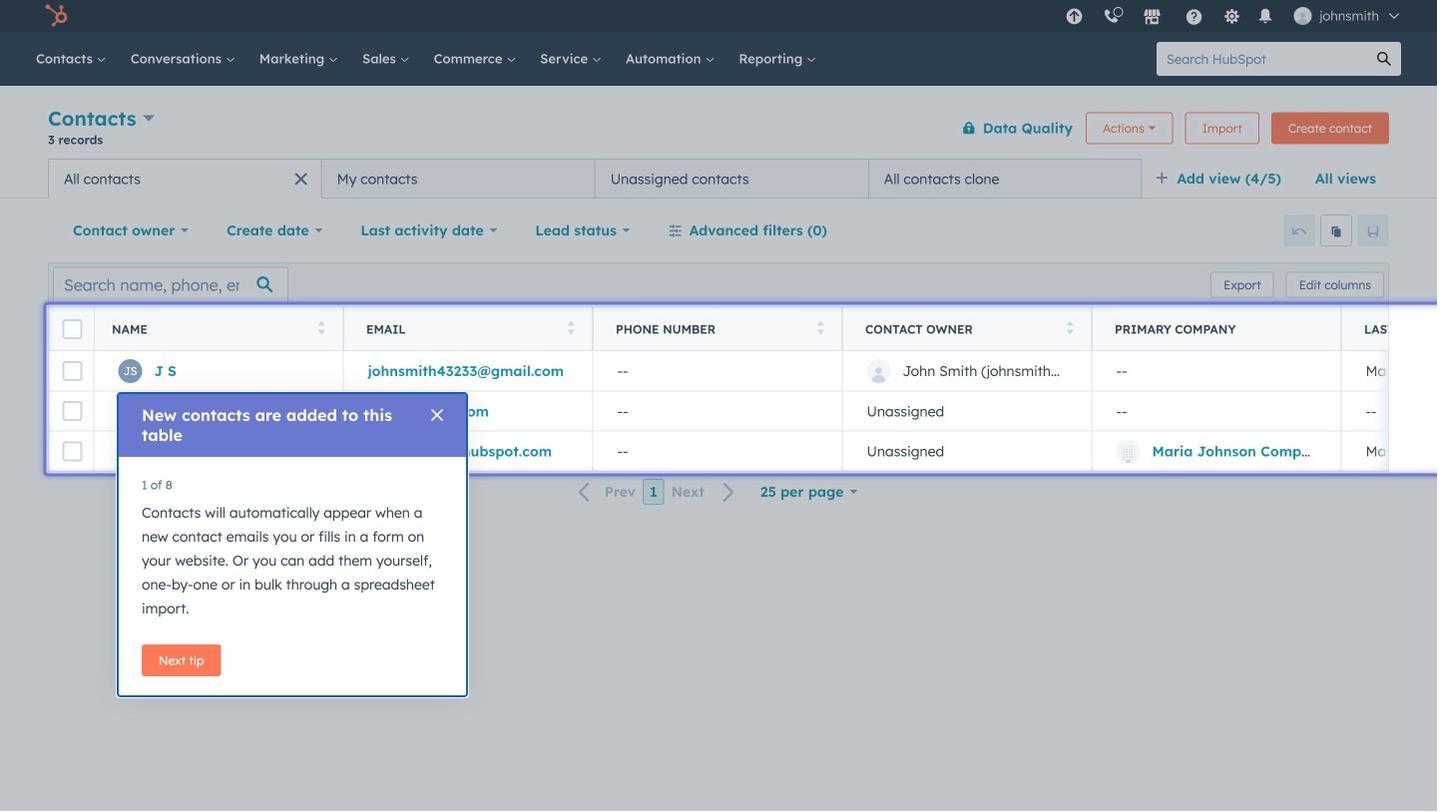 Task type: vqa. For each thing, say whether or not it's contained in the screenshot.
I'm
no



Task type: describe. For each thing, give the bounding box(es) containing it.
1 press to sort. image from the left
[[568, 321, 575, 335]]

press to sort. image for first press to sort. element from right
[[1067, 321, 1074, 335]]

2 press to sort. element from the left
[[568, 321, 575, 338]]

marketplaces image
[[1144, 9, 1162, 27]]

1 press to sort. element from the left
[[318, 321, 326, 338]]

3 press to sort. element from the left
[[817, 321, 825, 338]]

john smith image
[[1294, 7, 1312, 25]]

Search HubSpot search field
[[1157, 42, 1368, 76]]



Task type: locate. For each thing, give the bounding box(es) containing it.
1 horizontal spatial press to sort. image
[[1067, 321, 1074, 335]]

1 horizontal spatial press to sort. image
[[817, 321, 825, 335]]

column header
[[1092, 308, 1343, 351]]

2 press to sort. image from the left
[[1067, 321, 1074, 335]]

close image
[[431, 409, 443, 421]]

press to sort. element
[[318, 321, 326, 338], [568, 321, 575, 338], [817, 321, 825, 338], [1067, 321, 1074, 338]]

press to sort. image
[[318, 321, 326, 335], [1067, 321, 1074, 335]]

press to sort. image for 4th press to sort. element from the right
[[318, 321, 326, 335]]

Search name, phone, email addresses, or company search field
[[53, 267, 289, 303]]

menu
[[1056, 0, 1414, 32]]

0 horizontal spatial press to sort. image
[[318, 321, 326, 335]]

0 horizontal spatial press to sort. image
[[568, 321, 575, 335]]

2 press to sort. image from the left
[[817, 321, 825, 335]]

4 press to sort. element from the left
[[1067, 321, 1074, 338]]

pagination navigation
[[567, 479, 748, 506]]

1 press to sort. image from the left
[[318, 321, 326, 335]]

banner
[[48, 102, 1390, 159]]

press to sort. image
[[568, 321, 575, 335], [817, 321, 825, 335]]



